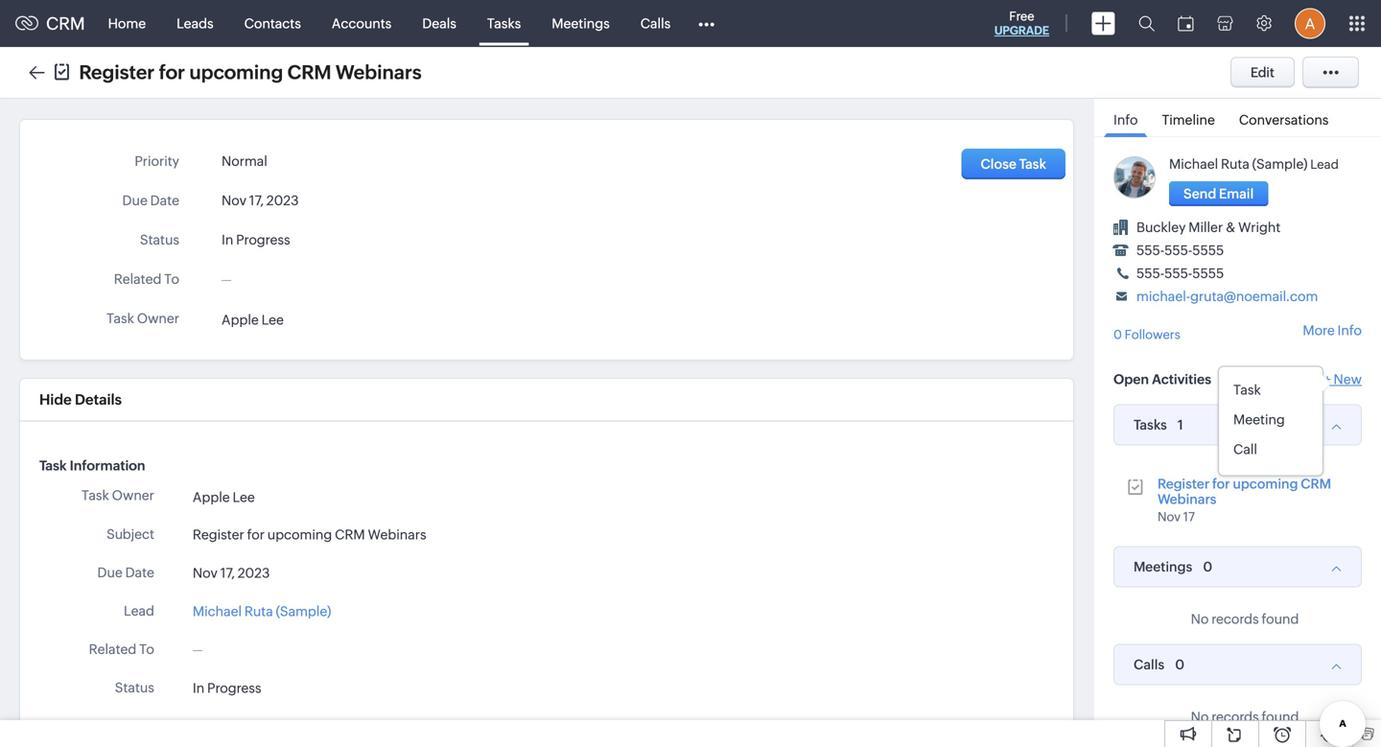 Task type: describe. For each thing, give the bounding box(es) containing it.
michael-gruta@noemail.com
[[1136, 289, 1318, 304]]

+ new
[[1324, 372, 1362, 387]]

2 vertical spatial upcoming
[[267, 527, 332, 542]]

free upgrade
[[994, 9, 1049, 37]]

1 horizontal spatial in
[[222, 232, 233, 247]]

1 vertical spatial to
[[139, 641, 154, 657]]

nov inside register for upcoming crm webinars nov 17
[[1158, 510, 1181, 524]]

webinars inside register for upcoming crm webinars nov 17
[[1158, 492, 1217, 507]]

lead inside the michael ruta (sample) lead
[[1310, 157, 1339, 172]]

0 horizontal spatial 17,
[[220, 565, 235, 581]]

profile element
[[1283, 0, 1337, 47]]

0 horizontal spatial tasks
[[487, 16, 521, 31]]

1 vertical spatial date
[[125, 565, 154, 580]]

create menu element
[[1080, 0, 1127, 47]]

+
[[1324, 372, 1331, 387]]

0 vertical spatial to
[[164, 271, 179, 287]]

upcoming inside register for upcoming crm webinars nov 17
[[1233, 476, 1298, 492]]

Other Modules field
[[686, 8, 727, 39]]

1 vertical spatial task owner
[[81, 488, 154, 503]]

deals
[[422, 16, 456, 31]]

found for calls
[[1262, 709, 1299, 725]]

upgrade
[[994, 24, 1049, 37]]

2 555-555-5555 from the top
[[1136, 266, 1224, 281]]

wright
[[1238, 220, 1281, 235]]

more
[[1303, 322, 1335, 338]]

1 vertical spatial tasks
[[1134, 417, 1167, 433]]

deals link
[[407, 0, 472, 47]]

1 horizontal spatial register
[[193, 527, 244, 542]]

0 vertical spatial nov 17, 2023
[[222, 193, 299, 208]]

1 5555 from the top
[[1192, 243, 1224, 258]]

1 vertical spatial in progress
[[193, 680, 261, 696]]

0 vertical spatial upcoming
[[189, 61, 283, 83]]

contacts
[[244, 16, 301, 31]]

0 followers
[[1113, 328, 1180, 342]]

0 vertical spatial meetings
[[552, 16, 610, 31]]

0 vertical spatial nov
[[222, 193, 246, 208]]

task information
[[39, 458, 145, 473]]

buckley
[[1136, 220, 1186, 235]]

subject
[[107, 526, 154, 542]]

calls link
[[625, 0, 686, 47]]

0 horizontal spatial lee
[[233, 489, 255, 505]]

meetings link
[[536, 0, 625, 47]]

0 vertical spatial progress
[[236, 232, 290, 247]]

records for meetings
[[1212, 611, 1259, 627]]

leads
[[177, 16, 213, 31]]

1 vertical spatial priority
[[110, 718, 154, 734]]

register for upcoming crm webinars nov 17
[[1158, 476, 1331, 524]]

0 vertical spatial apple lee
[[222, 312, 284, 327]]

1 vertical spatial due
[[97, 565, 123, 580]]

more info link
[[1303, 322, 1362, 338]]

no records found for calls
[[1191, 709, 1299, 725]]

2 5555 from the top
[[1192, 266, 1224, 281]]

hide
[[39, 391, 72, 408]]

calendar image
[[1178, 16, 1194, 31]]

gruta@noemail.com
[[1190, 289, 1318, 304]]

0 vertical spatial normal
[[222, 153, 267, 169]]

1 horizontal spatial michael ruta (sample) link
[[1169, 156, 1308, 172]]

crm link
[[15, 14, 85, 33]]

1 horizontal spatial meetings
[[1134, 559, 1192, 574]]

1 vertical spatial info
[[1337, 322, 1362, 338]]

0 vertical spatial 2023
[[266, 193, 299, 208]]

0 vertical spatial register for upcoming crm webinars
[[79, 61, 422, 83]]

timeline
[[1162, 112, 1215, 128]]

no for meetings
[[1191, 611, 1209, 627]]

0 for calls
[[1175, 657, 1185, 672]]

0 for meetings
[[1203, 559, 1212, 574]]

records for calls
[[1212, 709, 1259, 725]]

0 vertical spatial due
[[122, 193, 148, 208]]

0 horizontal spatial register
[[79, 61, 155, 83]]

task up "meeting"
[[1233, 382, 1261, 398]]

1 vertical spatial lead
[[124, 603, 154, 618]]

home
[[108, 16, 146, 31]]

no records found for meetings
[[1191, 611, 1299, 627]]

no for calls
[[1191, 709, 1209, 725]]

create menu image
[[1091, 12, 1115, 35]]

home link
[[93, 0, 161, 47]]

close task
[[981, 156, 1046, 172]]

1 vertical spatial nov 17, 2023
[[193, 565, 270, 581]]

call
[[1233, 442, 1257, 457]]

info link
[[1104, 99, 1147, 137]]

0 vertical spatial date
[[150, 193, 179, 208]]

michael for michael ruta (sample) lead
[[1169, 156, 1218, 172]]

0 vertical spatial owner
[[137, 311, 179, 326]]

michael for michael ruta (sample)
[[193, 604, 242, 619]]

close task link
[[961, 149, 1066, 179]]

1 horizontal spatial calls
[[1134, 657, 1165, 672]]

1 vertical spatial apple lee
[[193, 489, 255, 505]]

tasks link
[[472, 0, 536, 47]]

conversations link
[[1229, 99, 1338, 136]]

task up details at the bottom of page
[[107, 311, 134, 326]]

register for upcoming crm webinars link
[[1158, 476, 1331, 507]]



Task type: vqa. For each thing, say whether or not it's contained in the screenshot.


Task type: locate. For each thing, give the bounding box(es) containing it.
1 vertical spatial found
[[1262, 709, 1299, 725]]

accounts
[[332, 16, 392, 31]]

edit
[[1251, 65, 1275, 80]]

5555 up michael-gruta@noemail.com
[[1192, 266, 1224, 281]]

in
[[222, 232, 233, 247], [193, 680, 204, 696]]

crm inside register for upcoming crm webinars nov 17
[[1301, 476, 1331, 492]]

upcoming down contacts link
[[189, 61, 283, 83]]

0 horizontal spatial in
[[193, 680, 204, 696]]

register for upcoming crm webinars down contacts link
[[79, 61, 422, 83]]

upcoming up michael ruta (sample)
[[267, 527, 332, 542]]

meetings left the calls link
[[552, 16, 610, 31]]

5555
[[1192, 243, 1224, 258], [1192, 266, 1224, 281]]

1 vertical spatial due date
[[97, 565, 154, 580]]

1 vertical spatial progress
[[207, 680, 261, 696]]

conversations
[[1239, 112, 1329, 128]]

0 vertical spatial calls
[[640, 16, 671, 31]]

None button
[[1169, 181, 1268, 206]]

related
[[114, 271, 161, 287], [89, 641, 136, 657]]

2 vertical spatial register
[[193, 527, 244, 542]]

1 vertical spatial 2023
[[238, 565, 270, 581]]

0
[[1113, 328, 1122, 342], [1203, 559, 1212, 574], [1175, 657, 1185, 672]]

no records found
[[1191, 611, 1299, 627], [1191, 709, 1299, 725]]

555-555-5555 up michael-
[[1136, 266, 1224, 281]]

2 horizontal spatial for
[[1212, 476, 1230, 492]]

2 records from the top
[[1212, 709, 1259, 725]]

1 vertical spatial apple
[[193, 489, 230, 505]]

task left information
[[39, 458, 67, 473]]

2023
[[266, 193, 299, 208], [238, 565, 270, 581]]

0 horizontal spatial (sample)
[[276, 604, 331, 619]]

status
[[140, 232, 179, 247], [115, 680, 154, 695]]

1 vertical spatial register
[[1158, 476, 1210, 492]]

webinars
[[336, 61, 422, 83], [1158, 492, 1217, 507], [368, 527, 426, 542]]

activities
[[1152, 372, 1211, 387]]

1 vertical spatial related to
[[89, 641, 154, 657]]

owner
[[137, 311, 179, 326], [112, 488, 154, 503]]

1 555-555-5555 from the top
[[1136, 243, 1224, 258]]

0 vertical spatial webinars
[[336, 61, 422, 83]]

0 vertical spatial 5555
[[1192, 243, 1224, 258]]

1 vertical spatial for
[[1212, 476, 1230, 492]]

task down task information
[[81, 488, 109, 503]]

0 horizontal spatial michael
[[193, 604, 242, 619]]

(sample) for michael ruta (sample) lead
[[1252, 156, 1308, 172]]

0 vertical spatial register
[[79, 61, 155, 83]]

nov
[[222, 193, 246, 208], [1158, 510, 1181, 524], [193, 565, 218, 581]]

followers
[[1125, 328, 1180, 342]]

1 vertical spatial 0
[[1203, 559, 1212, 574]]

1 vertical spatial 555-555-5555
[[1136, 266, 1224, 281]]

meeting
[[1233, 412, 1285, 427]]

priority
[[135, 153, 179, 169], [110, 718, 154, 734]]

0 vertical spatial michael
[[1169, 156, 1218, 172]]

0 vertical spatial due date
[[122, 193, 179, 208]]

0 vertical spatial info
[[1113, 112, 1138, 128]]

1 horizontal spatial for
[[247, 527, 265, 542]]

0 vertical spatial priority
[[135, 153, 179, 169]]

1 vertical spatial meetings
[[1134, 559, 1192, 574]]

0 horizontal spatial for
[[159, 61, 185, 83]]

1 vertical spatial related
[[89, 641, 136, 657]]

1 vertical spatial webinars
[[1158, 492, 1217, 507]]

leads link
[[161, 0, 229, 47]]

michael
[[1169, 156, 1218, 172], [193, 604, 242, 619]]

register inside register for upcoming crm webinars nov 17
[[1158, 476, 1210, 492]]

tasks left 1
[[1134, 417, 1167, 433]]

for inside register for upcoming crm webinars nov 17
[[1212, 476, 1230, 492]]

task owner down information
[[81, 488, 154, 503]]

2 vertical spatial 0
[[1175, 657, 1185, 672]]

0 vertical spatial related
[[114, 271, 161, 287]]

timeline link
[[1152, 99, 1225, 136]]

register
[[79, 61, 155, 83], [1158, 476, 1210, 492], [193, 527, 244, 542]]

due
[[122, 193, 148, 208], [97, 565, 123, 580]]

michael ruta (sample) lead
[[1169, 156, 1339, 172]]

close
[[981, 156, 1017, 172]]

lead
[[1310, 157, 1339, 172], [124, 603, 154, 618]]

2 vertical spatial nov
[[193, 565, 218, 581]]

1 vertical spatial status
[[115, 680, 154, 695]]

1 vertical spatial 17,
[[220, 565, 235, 581]]

task owner up details at the bottom of page
[[107, 311, 179, 326]]

info left timeline
[[1113, 112, 1138, 128]]

michael-
[[1136, 289, 1190, 304]]

more info
[[1303, 322, 1362, 338]]

0 vertical spatial 0
[[1113, 328, 1122, 342]]

0 horizontal spatial calls
[[640, 16, 671, 31]]

1 horizontal spatial ruta
[[1221, 156, 1250, 172]]

records
[[1212, 611, 1259, 627], [1212, 709, 1259, 725]]

0 vertical spatial (sample)
[[1252, 156, 1308, 172]]

nov 17, 2023
[[222, 193, 299, 208], [193, 565, 270, 581]]

lead down conversations
[[1310, 157, 1339, 172]]

details
[[75, 391, 122, 408]]

calls
[[640, 16, 671, 31], [1134, 657, 1165, 672]]

1 found from the top
[[1262, 611, 1299, 627]]

2 found from the top
[[1262, 709, 1299, 725]]

ruta for michael ruta (sample) lead
[[1221, 156, 1250, 172]]

apple
[[222, 312, 259, 327], [193, 489, 230, 505]]

hide details link
[[39, 391, 122, 408]]

found
[[1262, 611, 1299, 627], [1262, 709, 1299, 725]]

0 vertical spatial no
[[1191, 611, 1209, 627]]

1 vertical spatial calls
[[1134, 657, 1165, 672]]

1 vertical spatial 5555
[[1192, 266, 1224, 281]]

0 horizontal spatial to
[[139, 641, 154, 657]]

0 vertical spatial lead
[[1310, 157, 1339, 172]]

1 horizontal spatial nov
[[222, 193, 246, 208]]

edit button
[[1230, 57, 1295, 88]]

555-
[[1136, 243, 1164, 258], [1164, 243, 1192, 258], [1136, 266, 1164, 281], [1164, 266, 1192, 281]]

0 vertical spatial records
[[1212, 611, 1259, 627]]

1 vertical spatial no records found
[[1191, 709, 1299, 725]]

lee
[[261, 312, 284, 327], [233, 489, 255, 505]]

0 vertical spatial for
[[159, 61, 185, 83]]

5555 down buckley miller & wright
[[1192, 243, 1224, 258]]

0 vertical spatial apple
[[222, 312, 259, 327]]

2 no records found from the top
[[1191, 709, 1299, 725]]

tasks right deals link
[[487, 16, 521, 31]]

info right more
[[1337, 322, 1362, 338]]

0 horizontal spatial ruta
[[244, 604, 273, 619]]

in progress
[[222, 232, 290, 247], [193, 680, 261, 696]]

michael ruta (sample)
[[193, 604, 331, 619]]

info inside "link"
[[1113, 112, 1138, 128]]

register right subject on the left of page
[[193, 527, 244, 542]]

1 horizontal spatial 0
[[1175, 657, 1185, 672]]

0 vertical spatial in progress
[[222, 232, 290, 247]]

1
[[1178, 417, 1183, 433]]

1 no from the top
[[1191, 611, 1209, 627]]

1 vertical spatial records
[[1212, 709, 1259, 725]]

0 vertical spatial 17,
[[249, 193, 264, 208]]

1 vertical spatial no
[[1191, 709, 1209, 725]]

1 vertical spatial michael ruta (sample) link
[[193, 601, 331, 621]]

lead down subject on the left of page
[[124, 603, 154, 618]]

(sample) for michael ruta (sample)
[[276, 604, 331, 619]]

&
[[1226, 220, 1236, 235]]

17
[[1183, 510, 1195, 524]]

free
[[1009, 9, 1034, 23]]

0 vertical spatial michael ruta (sample) link
[[1169, 156, 1308, 172]]

0 vertical spatial task owner
[[107, 311, 179, 326]]

1 vertical spatial normal
[[193, 719, 239, 734]]

contacts link
[[229, 0, 316, 47]]

register down home
[[79, 61, 155, 83]]

information
[[70, 458, 145, 473]]

crm
[[46, 14, 85, 33], [287, 61, 331, 83], [1301, 476, 1331, 492], [335, 527, 365, 542]]

1 horizontal spatial lee
[[261, 312, 284, 327]]

1 vertical spatial owner
[[112, 488, 154, 503]]

register for upcoming crm webinars
[[79, 61, 422, 83], [193, 527, 426, 542]]

0 vertical spatial in
[[222, 232, 233, 247]]

0 vertical spatial status
[[140, 232, 179, 247]]

michael ruta (sample) link
[[1169, 156, 1308, 172], [193, 601, 331, 621]]

555-555-5555 down the buckley
[[1136, 243, 1224, 258]]

0 vertical spatial ruta
[[1221, 156, 1250, 172]]

0 horizontal spatial nov
[[193, 565, 218, 581]]

ruta
[[1221, 156, 1250, 172], [244, 604, 273, 619]]

for
[[159, 61, 185, 83], [1212, 476, 1230, 492], [247, 527, 265, 542]]

search image
[[1138, 15, 1155, 32]]

related to
[[114, 271, 179, 287], [89, 641, 154, 657]]

accounts link
[[316, 0, 407, 47]]

date
[[150, 193, 179, 208], [125, 565, 154, 580]]

0 vertical spatial related to
[[114, 271, 179, 287]]

1 horizontal spatial (sample)
[[1252, 156, 1308, 172]]

0 vertical spatial tasks
[[487, 16, 521, 31]]

1 vertical spatial in
[[193, 680, 204, 696]]

apple lee
[[222, 312, 284, 327], [193, 489, 255, 505]]

profile image
[[1295, 8, 1325, 39]]

task owner
[[107, 311, 179, 326], [81, 488, 154, 503]]

no
[[1191, 611, 1209, 627], [1191, 709, 1209, 725]]

upcoming
[[189, 61, 283, 83], [1233, 476, 1298, 492], [267, 527, 332, 542]]

1 no records found from the top
[[1191, 611, 1299, 627]]

found for meetings
[[1262, 611, 1299, 627]]

buckley miller & wright
[[1136, 220, 1281, 235]]

0 vertical spatial 555-555-5555
[[1136, 243, 1224, 258]]

miller
[[1188, 220, 1223, 235]]

search element
[[1127, 0, 1166, 47]]

1 vertical spatial register for upcoming crm webinars
[[193, 527, 426, 542]]

2 vertical spatial for
[[247, 527, 265, 542]]

1 vertical spatial lee
[[233, 489, 255, 505]]

0 horizontal spatial lead
[[124, 603, 154, 618]]

1 horizontal spatial 17,
[[249, 193, 264, 208]]

0 horizontal spatial michael ruta (sample) link
[[193, 601, 331, 621]]

555-555-5555
[[1136, 243, 1224, 258], [1136, 266, 1224, 281]]

1 horizontal spatial tasks
[[1134, 417, 1167, 433]]

open
[[1113, 372, 1149, 387]]

meetings
[[552, 16, 610, 31], [1134, 559, 1192, 574]]

calls inside the calls link
[[640, 16, 671, 31]]

normal
[[222, 153, 267, 169], [193, 719, 239, 734]]

2 vertical spatial webinars
[[368, 527, 426, 542]]

new
[[1334, 372, 1362, 387]]

register for upcoming crm webinars up michael ruta (sample)
[[193, 527, 426, 542]]

2 no from the top
[[1191, 709, 1209, 725]]

0 vertical spatial no records found
[[1191, 611, 1299, 627]]

tasks
[[487, 16, 521, 31], [1134, 417, 1167, 433]]

meetings down the 17
[[1134, 559, 1192, 574]]

1 vertical spatial (sample)
[[276, 604, 331, 619]]

ruta for michael ruta (sample)
[[244, 604, 273, 619]]

task right close
[[1019, 156, 1046, 172]]

2 horizontal spatial 0
[[1203, 559, 1212, 574]]

task
[[1019, 156, 1046, 172], [107, 311, 134, 326], [1233, 382, 1261, 398], [39, 458, 67, 473], [81, 488, 109, 503]]

1 vertical spatial ruta
[[244, 604, 273, 619]]

upcoming down call
[[1233, 476, 1298, 492]]

1 records from the top
[[1212, 611, 1259, 627]]

(sample)
[[1252, 156, 1308, 172], [276, 604, 331, 619]]

register up the 17
[[1158, 476, 1210, 492]]

hide details
[[39, 391, 122, 408]]

michael-gruta@noemail.com link
[[1136, 289, 1318, 304]]

open activities
[[1113, 372, 1211, 387]]

progress
[[236, 232, 290, 247], [207, 680, 261, 696]]

1 vertical spatial michael
[[193, 604, 242, 619]]



